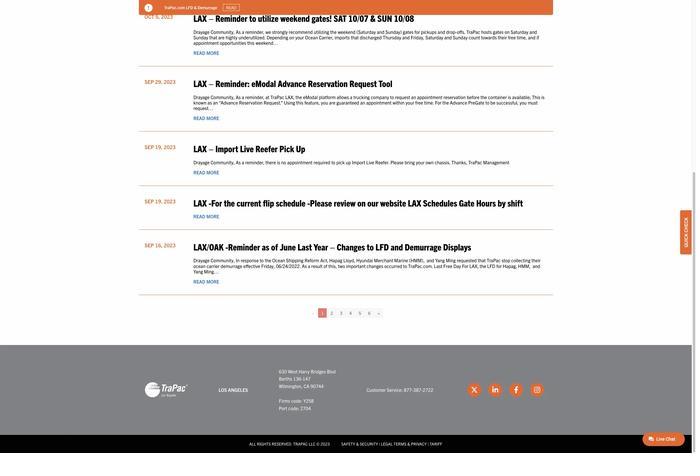 Task type: vqa. For each thing, say whether or not it's contained in the screenshot.
number(s) at left top
no



Task type: locate. For each thing, give the bounding box(es) containing it.
the right time.
[[443, 100, 449, 106]]

1 vertical spatial code:
[[288, 406, 299, 412]]

saturday left if
[[511, 29, 529, 35]]

1 horizontal spatial for
[[497, 264, 502, 269]]

read more inside lax – import live reefer pick up article
[[194, 170, 219, 175]]

0 horizontal spatial that
[[209, 34, 217, 40]]

friday, inside the drayage community, in response to the ocean shipping reform act, hapag lloyd, hyundai merchant marine (hmm),  and yang ming requested that trapac stop collecting their ocean carrier demurrage effective friday, 06/24/2022. as a result of this, two important changes occurred to trapac.com. last free day for lax, the lfd for hapag, hmm,  and yang ming…
[[261, 264, 275, 269]]

read inside lax/oak -reminder as of june last year –  changes to lfd and demurrage displays article
[[194, 279, 205, 285]]

an right the guaranteed
[[360, 100, 365, 106]]

community, for to
[[211, 29, 235, 35]]

2023 inside lax -for the current flip schedule -please review on our website lax schedules gate hours by shift article
[[164, 198, 176, 205]]

no
[[281, 160, 286, 165]]

2 vertical spatial for
[[462, 264, 469, 269]]

5 more from the top
[[206, 279, 219, 285]]

more inside lax – reminder to utilize weekend gates!   sat 10/07 & sun 10/08 article
[[206, 50, 219, 56]]

at
[[266, 94, 270, 100]]

a right "advance
[[242, 94, 244, 100]]

please left bring
[[391, 160, 404, 165]]

3 link
[[337, 309, 346, 318]]

for left hapag,
[[497, 264, 502, 269]]

on right strongly
[[290, 34, 294, 40]]

& right terms
[[408, 442, 410, 447]]

3 sep from the top
[[145, 198, 154, 205]]

friday, inside drayage community, as a reminder, we strongly recommend utilizing the weekend (saturday and sunday) gates for pickups and drop-offs. trapac hosts gates on saturday and sunday that are highly underutilized. depending on your ocean carrier, imports that discharged thursday and friday, saturday and sunday count towards their free time, and if appointment opportunities this weekend…
[[411, 34, 425, 40]]

2023 inside lax – import live reefer pick up article
[[164, 144, 176, 151]]

& left "sun"
[[370, 13, 376, 24]]

customer service: 877-387-2722
[[367, 388, 434, 393]]

the right utilizing
[[330, 29, 337, 35]]

sep 29, 2023
[[145, 79, 176, 85]]

19, inside lax -for the current flip schedule -please review on our website lax schedules gate hours by shift article
[[155, 198, 163, 205]]

available;
[[512, 94, 531, 100]]

read more for lax/oak -reminder as of june last year –  changes to lfd and demurrage displays
[[194, 279, 219, 285]]

reminder, inside 'drayage community, as a reminder, at trapac lax, the emodal platform allows a trucking company to request an appointment reservation before the container is available; this is known as an "advance reservation request." using this feature, you are guaranteed an appointment within your free time. for the advance pregate to be successful, you must request…'
[[245, 94, 265, 100]]

more inside lax/oak -reminder as of june last year –  changes to lfd and demurrage displays article
[[206, 279, 219, 285]]

this left "weekend…"
[[247, 40, 255, 46]]

community, inside lax – import live reefer pick up article
[[211, 160, 235, 165]]

1 vertical spatial emodal
[[303, 94, 318, 100]]

1 reminder, from the top
[[245, 29, 265, 35]]

recommend
[[289, 29, 313, 35]]

as down the 'reminder:'
[[236, 94, 241, 100]]

read more
[[194, 50, 219, 56], [194, 115, 219, 121], [194, 170, 219, 175], [194, 214, 219, 220], [194, 279, 219, 285]]

| left legal
[[379, 442, 380, 447]]

our
[[368, 197, 379, 209]]

0 vertical spatial of
[[271, 242, 278, 253]]

feature,
[[305, 100, 320, 106]]

0 vertical spatial code:
[[291, 399, 302, 404]]

drayage inside the drayage community, in response to the ocean shipping reform act, hapag lloyd, hyundai merchant marine (hmm),  and yang ming requested that trapac stop collecting their ocean carrier demurrage effective friday, 06/24/2022. as a result of this, two important changes occurred to trapac.com. last free day for lax, the lfd for hapag, hmm,  and yang ming…
[[194, 258, 210, 264]]

1 vertical spatial ocean
[[272, 258, 285, 264]]

last up reform
[[298, 242, 312, 253]]

community, for live
[[211, 160, 235, 165]]

1 vertical spatial advance
[[450, 100, 468, 106]]

live left reefer
[[240, 143, 254, 154]]

reefer.
[[376, 160, 390, 165]]

sep inside lax – reminder: emodal advance reservation request tool article
[[145, 79, 154, 85]]

weekend…
[[256, 40, 278, 46]]

2 sunday from the left
[[453, 34, 468, 40]]

drayage for lax – reminder: emodal advance reservation request tool
[[194, 94, 210, 100]]

2 sep 19, 2023 from the top
[[145, 198, 176, 205]]

lax for lax – import live reefer pick up
[[194, 143, 207, 154]]

4 sep from the top
[[145, 242, 154, 249]]

sep inside lax/oak -reminder as of june last year –  changes to lfd and demurrage displays article
[[145, 242, 154, 249]]

0 horizontal spatial emodal
[[252, 78, 276, 89]]

lax
[[194, 13, 207, 24], [194, 78, 207, 89], [194, 143, 207, 154], [194, 197, 207, 209], [408, 197, 422, 209]]

your inside drayage community, as a reminder, we strongly recommend utilizing the weekend (saturday and sunday) gates for pickups and drop-offs. trapac hosts gates on saturday and sunday that are highly underutilized. depending on your ocean carrier, imports that discharged thursday and friday, saturday and sunday count towards their free time, and if appointment opportunities this weekend…
[[296, 34, 304, 40]]

the right requested
[[480, 264, 486, 269]]

0 horizontal spatial you
[[321, 100, 328, 106]]

of inside the drayage community, in response to the ocean shipping reform act, hapag lloyd, hyundai merchant marine (hmm),  and yang ming requested that trapac stop collecting their ocean carrier demurrage effective friday, 06/24/2022. as a result of this, two important changes occurred to trapac.com. last free day for lax, the lfd for hapag, hmm,  and yang ming…
[[324, 264, 328, 269]]

sep inside lax – import live reefer pick up article
[[145, 144, 154, 151]]

legal terms & privacy link
[[381, 442, 427, 447]]

1 vertical spatial import
[[352, 160, 365, 165]]

a down lax – import live reefer pick up on the top left of the page
[[242, 160, 244, 165]]

as left result
[[302, 264, 307, 269]]

– for reminder
[[209, 13, 214, 24]]

1 vertical spatial live
[[367, 160, 374, 165]]

chassis.
[[435, 160, 451, 165]]

up
[[296, 143, 305, 154]]

you right feature,
[[321, 100, 328, 106]]

1 vertical spatial friday,
[[261, 264, 275, 269]]

2 drayage from the top
[[194, 94, 210, 100]]

1 vertical spatial free
[[416, 100, 423, 106]]

1 sep 19, 2023 from the top
[[145, 144, 176, 151]]

06/24/2022.
[[276, 264, 301, 269]]

& right the safety
[[356, 442, 359, 447]]

read more inside lax/oak -reminder as of june last year –  changes to lfd and demurrage displays article
[[194, 279, 219, 285]]

4 more from the top
[[206, 214, 219, 220]]

0 vertical spatial as
[[208, 100, 212, 106]]

you left the must in the top of the page
[[520, 100, 527, 106]]

0 horizontal spatial for
[[415, 29, 420, 35]]

emodal up at
[[252, 78, 276, 89]]

as inside 'drayage community, as a reminder, at trapac lax, the emodal platform allows a trucking company to request an appointment reservation before the container is available; this is known as an "advance reservation request." using this feature, you are guaranteed an appointment within your free time. for the advance pregate to be successful, you must request…'
[[208, 100, 212, 106]]

this inside drayage community, as a reminder, we strongly recommend utilizing the weekend (saturday and sunday) gates for pickups and drop-offs. trapac hosts gates on saturday and sunday that are highly underutilized. depending on your ocean carrier, imports that discharged thursday and friday, saturday and sunday count towards their free time, and if appointment opportunities this weekend…
[[247, 40, 255, 46]]

an left "advance
[[213, 100, 218, 106]]

1 horizontal spatial friday,
[[411, 34, 425, 40]]

more for lax – reminder to utilize weekend gates!   sat 10/07 & sun 10/08
[[206, 50, 219, 56]]

and right collecting
[[533, 264, 540, 269]]

0 horizontal spatial ocean
[[272, 258, 285, 264]]

their right the towards
[[498, 34, 507, 40]]

1 horizontal spatial -
[[226, 242, 228, 253]]

read inside lax – reminder to utilize weekend gates!   sat 10/07 & sun 10/08 article
[[194, 50, 205, 56]]

1 horizontal spatial are
[[329, 100, 336, 106]]

the left current
[[224, 197, 235, 209]]

1 read more link from the top
[[194, 50, 219, 56]]

sep 16, 2023
[[145, 242, 176, 249]]

drop-
[[447, 29, 457, 35]]

reminder, down lax – import live reefer pick up on the top left of the page
[[245, 160, 265, 165]]

1 vertical spatial demurrage
[[405, 242, 442, 253]]

lax – reminder to utilize weekend gates!   sat 10/07 & sun 10/08 article
[[139, 7, 553, 67]]

1 horizontal spatial demurrage
[[405, 242, 442, 253]]

2 read more link from the top
[[194, 115, 219, 121]]

1 drayage from the top
[[194, 29, 210, 35]]

1 horizontal spatial for
[[435, 100, 442, 106]]

0 horizontal spatial last
[[298, 242, 312, 253]]

and left offs.
[[445, 34, 452, 40]]

0 vertical spatial reservation
[[308, 78, 348, 89]]

ocean left shipping
[[272, 258, 285, 264]]

2 vertical spatial your
[[416, 160, 425, 165]]

by
[[498, 197, 506, 209]]

reminder, inside lax – import live reefer pick up article
[[245, 160, 265, 165]]

drayage inside drayage community, as a reminder, we strongly recommend utilizing the weekend (saturday and sunday) gates for pickups and drop-offs. trapac hosts gates on saturday and sunday that are highly underutilized. depending on your ocean carrier, imports that discharged thursday and friday, saturday and sunday count towards their free time, and if appointment opportunities this weekend…
[[194, 29, 210, 35]]

1 sunday from the left
[[194, 34, 208, 40]]

|
[[379, 442, 380, 447], [428, 442, 429, 447]]

read for lax – reminder to utilize weekend gates!   sat 10/07 & sun 10/08
[[194, 50, 205, 56]]

advance inside 'drayage community, as a reminder, at trapac lax, the emodal platform allows a trucking company to request an appointment reservation before the container is available; this is known as an "advance reservation request." using this feature, you are guaranteed an appointment within your free time. for the advance pregate to be successful, you must request…'
[[450, 100, 468, 106]]

appointment
[[194, 40, 219, 46], [417, 94, 443, 100], [366, 100, 392, 106], [287, 160, 313, 165]]

1 community, from the top
[[211, 29, 235, 35]]

0 vertical spatial please
[[391, 160, 404, 165]]

1 | from the left
[[379, 442, 380, 447]]

4 read more from the top
[[194, 214, 219, 220]]

1 vertical spatial of
[[324, 264, 328, 269]]

lfd left stop at the bottom of page
[[488, 264, 496, 269]]

3 community, from the top
[[211, 160, 235, 165]]

1 horizontal spatial yang
[[436, 258, 445, 264]]

1 vertical spatial lax,
[[470, 264, 479, 269]]

| left tariff link at the bottom of the page
[[428, 442, 429, 447]]

1 vertical spatial reservation
[[239, 100, 263, 106]]

0 vertical spatial free
[[508, 34, 516, 40]]

for inside the drayage community, in response to the ocean shipping reform act, hapag lloyd, hyundai merchant marine (hmm),  and yang ming requested that trapac stop collecting their ocean carrier demurrage effective friday, 06/24/2022. as a result of this, two important changes occurred to trapac.com. last free day for lax, the lfd for hapag, hmm,  and yang ming…
[[497, 264, 502, 269]]

630
[[279, 369, 287, 375]]

0 horizontal spatial yang
[[194, 269, 203, 275]]

2 horizontal spatial lfd
[[488, 264, 496, 269]]

for
[[435, 100, 442, 106], [211, 197, 222, 209], [462, 264, 469, 269]]

community, inside drayage community, as a reminder, we strongly recommend utilizing the weekend (saturday and sunday) gates for pickups and drop-offs. trapac hosts gates on saturday and sunday that are highly underutilized. depending on your ocean carrier, imports that discharged thursday and friday, saturday and sunday count towards their free time, and if appointment opportunities this weekend…
[[211, 29, 235, 35]]

on left time,
[[505, 29, 510, 35]]

2023 for lax – reminder: emodal advance reservation request tool
[[164, 79, 176, 85]]

0 horizontal spatial live
[[240, 143, 254, 154]]

code: right port
[[288, 406, 299, 412]]

as inside drayage community, as a reminder, we strongly recommend utilizing the weekend (saturday and sunday) gates for pickups and drop-offs. trapac hosts gates on saturday and sunday that are highly underutilized. depending on your ocean carrier, imports that discharged thursday and friday, saturday and sunday count towards their free time, and if appointment opportunities this weekend…
[[236, 29, 241, 35]]

1 vertical spatial last
[[434, 264, 443, 269]]

a inside drayage community, as a reminder, we strongly recommend utilizing the weekend (saturday and sunday) gates for pickups and drop-offs. trapac hosts gates on saturday and sunday that are highly underutilized. depending on your ocean carrier, imports that discharged thursday and friday, saturday and sunday count towards their free time, and if appointment opportunities this weekend…
[[242, 29, 244, 35]]

emodal inside 'drayage community, as a reminder, at trapac lax, the emodal platform allows a trucking company to request an appointment reservation before the container is available; this is known as an "advance reservation request." using this feature, you are guaranteed an appointment within your free time. for the advance pregate to be successful, you must request…'
[[303, 94, 318, 100]]

that right requested
[[478, 258, 486, 264]]

0 vertical spatial for
[[415, 29, 420, 35]]

3 reminder, from the top
[[245, 160, 265, 165]]

19, inside lax – import live reefer pick up article
[[155, 144, 163, 151]]

appointment left within
[[366, 100, 392, 106]]

emodal left platform
[[303, 94, 318, 100]]

are inside drayage community, as a reminder, we strongly recommend utilizing the weekend (saturday and sunday) gates for pickups and drop-offs. trapac hosts gates on saturday and sunday that are highly underutilized. depending on your ocean carrier, imports that discharged thursday and friday, saturday and sunday count towards their free time, and if appointment opportunities this weekend…
[[218, 34, 225, 40]]

reminder, left at
[[245, 94, 265, 100]]

1 more from the top
[[206, 50, 219, 56]]

sep for lax -for the current flip schedule -please review on our website lax schedules gate hours by shift
[[145, 198, 154, 205]]

lax, inside the drayage community, in response to the ocean shipping reform act, hapag lloyd, hyundai merchant marine (hmm),  and yang ming requested that trapac stop collecting their ocean carrier demurrage effective friday, 06/24/2022. as a result of this, two important changes occurred to trapac.com. last free day for lax, the lfd for hapag, hmm,  and yang ming…
[[470, 264, 479, 269]]

allows
[[337, 94, 349, 100]]

lax – reminder: emodal advance reservation request tool article
[[139, 72, 553, 132]]

0 horizontal spatial are
[[218, 34, 225, 40]]

more inside lax – reminder: emodal advance reservation request tool article
[[206, 115, 219, 121]]

schedules
[[423, 197, 458, 209]]

©
[[317, 442, 320, 447]]

read more for lax – reminder to utilize weekend gates!   sat 10/07 & sun 10/08
[[194, 50, 219, 56]]

– inside article
[[209, 78, 214, 89]]

1 horizontal spatial this
[[296, 100, 304, 106]]

that right imports
[[351, 34, 359, 40]]

your inside lax – import live reefer pick up article
[[416, 160, 425, 165]]

3 more from the top
[[206, 170, 219, 175]]

the right the effective
[[265, 258, 271, 264]]

code: up '2704'
[[291, 399, 302, 404]]

lax -for the current flip schedule -please review on our website lax schedules gate hours by shift article
[[139, 192, 553, 230]]

0 vertical spatial friday,
[[411, 34, 425, 40]]

trapac right at
[[271, 94, 284, 100]]

1 horizontal spatial ocean
[[305, 34, 318, 40]]

the right before
[[481, 94, 487, 100]]

weekend up "recommend"
[[281, 13, 310, 24]]

website
[[381, 197, 406, 209]]

0 vertical spatial lfd
[[186, 5, 193, 10]]

lax,
[[285, 94, 295, 100], [470, 264, 479, 269]]

0 vertical spatial demurrage
[[198, 5, 217, 10]]

4 drayage from the top
[[194, 258, 210, 264]]

trapac right offs.
[[467, 29, 480, 35]]

1 read more from the top
[[194, 50, 219, 56]]

reminder down read link
[[216, 13, 248, 24]]

lfd up merchant
[[376, 242, 389, 253]]

solid image
[[145, 4, 153, 12]]

read more link inside lax – import live reefer pick up article
[[194, 170, 219, 175]]

for inside article
[[211, 197, 222, 209]]

more inside lax -for the current flip schedule -please review on our website lax schedules gate hours by shift article
[[206, 214, 219, 220]]

2722
[[423, 388, 434, 393]]

reminder, inside drayage community, as a reminder, we strongly recommend utilizing the weekend (saturday and sunday) gates for pickups and drop-offs. trapac hosts gates on saturday and sunday that are highly underutilized. depending on your ocean carrier, imports that discharged thursday and friday, saturday and sunday count towards their free time, and if appointment opportunities this weekend…
[[245, 29, 265, 35]]

that inside the drayage community, in response to the ocean shipping reform act, hapag lloyd, hyundai merchant marine (hmm),  and yang ming requested that trapac stop collecting their ocean carrier demurrage effective friday, 06/24/2022. as a result of this, two important changes occurred to trapac.com. last free day for lax, the lfd for hapag, hmm,  and yang ming…
[[478, 258, 486, 264]]

0 vertical spatial reminder,
[[245, 29, 265, 35]]

read inside lax – reminder: emodal advance reservation request tool article
[[194, 115, 205, 121]]

saturday left drop-
[[426, 34, 444, 40]]

2023
[[161, 13, 173, 20], [164, 79, 176, 85], [164, 144, 176, 151], [164, 198, 176, 205], [164, 242, 176, 249], [321, 442, 330, 447]]

oct
[[145, 13, 154, 20]]

the
[[330, 29, 337, 35], [296, 94, 302, 100], [481, 94, 487, 100], [443, 100, 449, 106], [224, 197, 235, 209], [265, 258, 271, 264], [480, 264, 486, 269]]

read more link inside lax – reminder: emodal advance reservation request tool article
[[194, 115, 219, 121]]

gates right the hosts
[[493, 29, 504, 35]]

quick check link
[[681, 211, 692, 255]]

marine
[[394, 258, 408, 264]]

harry
[[299, 369, 310, 375]]

wilmington,
[[279, 384, 303, 390]]

last
[[298, 242, 312, 253], [434, 264, 443, 269]]

read more link for lax/oak -reminder as of june last year –  changes to lfd and demurrage displays
[[194, 279, 219, 285]]

for inside 'drayage community, as a reminder, at trapac lax, the emodal platform allows a trucking company to request an appointment reservation before the container is available; this is known as an "advance reservation request." using this feature, you are guaranteed an appointment within your free time. for the advance pregate to be successful, you must request…'
[[435, 100, 442, 106]]

please left review
[[310, 197, 332, 209]]

sep 19, 2023 inside lax – import live reefer pick up article
[[145, 144, 176, 151]]

& right trapac.com
[[194, 5, 197, 10]]

reminder, left we
[[245, 29, 265, 35]]

sep 19, 2023 for lax – import live reefer pick up
[[145, 144, 176, 151]]

2 sep from the top
[[145, 144, 154, 151]]

1 horizontal spatial please
[[391, 160, 404, 165]]

1 19, from the top
[[155, 144, 163, 151]]

1 horizontal spatial gates
[[493, 29, 504, 35]]

changes
[[367, 264, 384, 269]]

underutilized.
[[239, 34, 266, 40]]

more inside lax – import live reefer pick up article
[[206, 170, 219, 175]]

1 vertical spatial as
[[262, 242, 269, 253]]

0 horizontal spatial friday,
[[261, 264, 275, 269]]

to up the hyundai
[[367, 242, 374, 253]]

hapag
[[330, 258, 343, 264]]

1 vertical spatial lfd
[[376, 242, 389, 253]]

1 vertical spatial 19,
[[155, 198, 163, 205]]

0 vertical spatial advance
[[278, 78, 306, 89]]

day
[[454, 264, 461, 269]]

firms
[[279, 399, 290, 404]]

read more inside lax – reminder: emodal advance reservation request tool article
[[194, 115, 219, 121]]

demurrage up trapac.com.
[[405, 242, 442, 253]]

2 read more from the top
[[194, 115, 219, 121]]

« link
[[309, 309, 318, 318]]

for left pickups
[[415, 29, 420, 35]]

2023 inside lax – reminder to utilize weekend gates!   sat 10/07 & sun 10/08 article
[[161, 13, 173, 20]]

reservation
[[444, 94, 466, 100]]

4 read more link from the top
[[194, 214, 219, 220]]

1 vertical spatial reminder
[[228, 242, 260, 253]]

and right sunday)
[[403, 34, 410, 40]]

0 horizontal spatial reservation
[[239, 100, 263, 106]]

is right this
[[542, 94, 545, 100]]

their inside drayage community, as a reminder, we strongly recommend utilizing the weekend (saturday and sunday) gates for pickups and drop-offs. trapac hosts gates on saturday and sunday that are highly underutilized. depending on your ocean carrier, imports that discharged thursday and friday, saturday and sunday count towards their free time, and if appointment opportunities this weekend…
[[498, 34, 507, 40]]

and
[[377, 29, 385, 35], [438, 29, 445, 35], [530, 29, 537, 35], [403, 34, 410, 40], [445, 34, 452, 40], [528, 34, 536, 40], [391, 242, 403, 253], [427, 258, 434, 264], [533, 264, 540, 269]]

0 horizontal spatial saturday
[[426, 34, 444, 40]]

2
[[331, 311, 333, 316]]

2023 inside lax – reminder: emodal advance reservation request tool article
[[164, 79, 176, 85]]

1 horizontal spatial of
[[324, 264, 328, 269]]

a left result
[[308, 264, 310, 269]]

a inside lax – import live reefer pick up article
[[242, 160, 244, 165]]

3 read more link from the top
[[194, 170, 219, 175]]

read link
[[223, 4, 240, 11]]

lax for lax -for the current flip schedule -please review on our website lax schedules gate hours by shift
[[194, 197, 207, 209]]

3 read more from the top
[[194, 170, 219, 175]]

2 more from the top
[[206, 115, 219, 121]]

lfd right trapac.com
[[186, 5, 193, 10]]

this
[[532, 94, 541, 100]]

1 vertical spatial your
[[406, 100, 415, 106]]

sep inside lax -for the current flip schedule -please review on our website lax schedules gate hours by shift article
[[145, 198, 154, 205]]

free left time,
[[508, 34, 516, 40]]

drayage inside 'drayage community, as a reminder, at trapac lax, the emodal platform allows a trucking company to request an appointment reservation before the container is available; this is known as an "advance reservation request." using this feature, you are guaranteed an appointment within your free time. for the advance pregate to be successful, you must request…'
[[194, 94, 210, 100]]

using
[[284, 100, 295, 106]]

0 vertical spatial last
[[298, 242, 312, 253]]

0 vertical spatial weekend
[[281, 13, 310, 24]]

free left time.
[[416, 100, 423, 106]]

as inside lax – import live reefer pick up article
[[236, 160, 241, 165]]

hours
[[477, 197, 496, 209]]

90744
[[311, 384, 324, 390]]

2 horizontal spatial for
[[462, 264, 469, 269]]

a right highly
[[242, 29, 244, 35]]

0 horizontal spatial -
[[209, 197, 211, 209]]

as down lax – import live reefer pick up on the top left of the page
[[236, 160, 241, 165]]

sep for lax – import live reefer pick up
[[145, 144, 154, 151]]

0 vertical spatial 19,
[[155, 144, 163, 151]]

ocean left carrier,
[[305, 34, 318, 40]]

- inside article
[[226, 242, 228, 253]]

5 read more from the top
[[194, 279, 219, 285]]

free
[[444, 264, 453, 269]]

0 vertical spatial lax,
[[285, 94, 295, 100]]

0 horizontal spatial |
[[379, 442, 380, 447]]

0 vertical spatial reminder
[[216, 13, 248, 24]]

required
[[314, 160, 331, 165]]

article
[[139, 0, 553, 1]]

1 horizontal spatial their
[[532, 258, 541, 264]]

3 drayage from the top
[[194, 160, 210, 165]]

trapac left stop at the bottom of page
[[487, 258, 501, 264]]

0 vertical spatial sep 19, 2023
[[145, 144, 176, 151]]

west
[[288, 369, 298, 375]]

0 vertical spatial this
[[247, 40, 255, 46]]

last left free on the right bottom of the page
[[434, 264, 443, 269]]

0 horizontal spatial lfd
[[186, 5, 193, 10]]

0 vertical spatial are
[[218, 34, 225, 40]]

reminder up response
[[228, 242, 260, 253]]

2 horizontal spatial an
[[411, 94, 416, 100]]

emodal
[[252, 78, 276, 89], [303, 94, 318, 100]]

1 link
[[318, 309, 327, 318]]

read more link inside lax – reminder to utilize weekend gates!   sat 10/07 & sun 10/08 article
[[194, 50, 219, 56]]

footer containing 630 west harry bridges blvd
[[0, 346, 692, 454]]

2 19, from the top
[[155, 198, 163, 205]]

lax -for the current flip schedule -please review on our website lax schedules gate hours by shift
[[194, 197, 523, 209]]

1 horizontal spatial lfd
[[376, 242, 389, 253]]

read inside lax – import live reefer pick up article
[[194, 170, 205, 175]]

community, inside the drayage community, in response to the ocean shipping reform act, hapag lloyd, hyundai merchant marine (hmm),  and yang ming requested that trapac stop collecting their ocean carrier demurrage effective friday, 06/24/2022. as a result of this, two important changes occurred to trapac.com. last free day for lax, the lfd for hapag, hmm,  and yang ming…
[[211, 258, 235, 264]]

of left june
[[271, 242, 278, 253]]

1 vertical spatial reminder,
[[245, 94, 265, 100]]

advance left the pregate
[[450, 100, 468, 106]]

lax, down lax – reminder: emodal advance reservation request tool at the top of page
[[285, 94, 295, 100]]

1 horizontal spatial advance
[[450, 100, 468, 106]]

1 horizontal spatial sunday
[[453, 34, 468, 40]]

4 community, from the top
[[211, 258, 235, 264]]

for
[[415, 29, 420, 35], [497, 264, 502, 269]]

read more for lax – import live reefer pick up
[[194, 170, 219, 175]]

on
[[505, 29, 510, 35], [290, 34, 294, 40], [358, 197, 366, 209]]

1 horizontal spatial saturday
[[511, 29, 529, 35]]

this right using
[[296, 100, 304, 106]]

1 vertical spatial weekend
[[338, 29, 356, 35]]

successful,
[[497, 100, 519, 106]]

as left june
[[262, 242, 269, 253]]

drayage inside lax – import live reefer pick up article
[[194, 160, 210, 165]]

drayage community, as a reminder, at trapac lax, the emodal platform allows a trucking company to request an appointment reservation before the container is available; this is known as an "advance reservation request." using this feature, you are guaranteed an appointment within your free time. for the advance pregate to be successful, you must request…
[[194, 94, 545, 111]]

1 sep from the top
[[145, 79, 154, 85]]

your left own
[[416, 160, 425, 165]]

as up opportunities
[[236, 29, 241, 35]]

friday, right the effective
[[261, 264, 275, 269]]

2 reminder, from the top
[[245, 94, 265, 100]]

appointment left highly
[[194, 40, 219, 46]]

0 horizontal spatial demurrage
[[198, 5, 217, 10]]

trapac right thanks,
[[469, 160, 482, 165]]

0 horizontal spatial your
[[296, 34, 304, 40]]

2023 inside lax/oak -reminder as of june last year –  changes to lfd and demurrage displays article
[[164, 242, 176, 249]]

read inside lax -for the current flip schedule -please review on our website lax schedules gate hours by shift article
[[194, 214, 205, 220]]

0 vertical spatial import
[[216, 143, 238, 154]]

1 horizontal spatial |
[[428, 442, 429, 447]]

gates down 10/08
[[403, 29, 414, 35]]

live left reefer.
[[367, 160, 374, 165]]

to left pick
[[332, 160, 336, 165]]

trapac inside the drayage community, in response to the ocean shipping reform act, hapag lloyd, hyundai merchant marine (hmm),  and yang ming requested that trapac stop collecting their ocean carrier demurrage effective friday, 06/24/2022. as a result of this, two important changes occurred to trapac.com. last free day for lax, the lfd for hapag, hmm,  and yang ming…
[[487, 258, 501, 264]]

– for reminder:
[[209, 78, 214, 89]]

sep 19, 2023 inside lax -for the current flip schedule -please review on our website lax schedules gate hours by shift article
[[145, 198, 176, 205]]

read more link inside lax/oak -reminder as of june last year –  changes to lfd and demurrage displays article
[[194, 279, 219, 285]]

read more link for lax – reminder to utilize weekend gates!   sat 10/07 & sun 10/08
[[194, 50, 219, 56]]

of left this,
[[324, 264, 328, 269]]

community, inside 'drayage community, as a reminder, at trapac lax, the emodal platform allows a trucking company to request an appointment reservation before the container is available; this is known as an "advance reservation request." using this feature, you are guaranteed an appointment within your free time. for the advance pregate to be successful, you must request…'
[[211, 94, 235, 100]]

1 horizontal spatial weekend
[[338, 29, 356, 35]]

stop
[[502, 258, 511, 264]]

yang left the ming…
[[194, 269, 203, 275]]

0 horizontal spatial their
[[498, 34, 507, 40]]

footer
[[0, 346, 692, 454]]

0 horizontal spatial please
[[310, 197, 332, 209]]

1
[[321, 311, 324, 316]]

on left the our
[[358, 197, 366, 209]]

and left drop-
[[438, 29, 445, 35]]

read more inside lax – reminder to utilize weekend gates!   sat 10/07 & sun 10/08 article
[[194, 50, 219, 56]]

known
[[194, 100, 207, 106]]

reefer
[[256, 143, 278, 154]]

free
[[508, 34, 516, 40], [416, 100, 423, 106]]

1 horizontal spatial free
[[508, 34, 516, 40]]

reminder,
[[245, 29, 265, 35], [245, 94, 265, 100], [245, 160, 265, 165]]

your down lax – reminder to utilize weekend gates!   sat 10/07 & sun 10/08
[[296, 34, 304, 40]]

1 horizontal spatial emodal
[[303, 94, 318, 100]]

5
[[359, 311, 361, 316]]

1 vertical spatial for
[[211, 197, 222, 209]]

0 horizontal spatial this
[[247, 40, 255, 46]]

advance up using
[[278, 78, 306, 89]]

collecting
[[512, 258, 531, 264]]

a for reefer
[[242, 160, 244, 165]]

their
[[498, 34, 507, 40], [532, 258, 541, 264]]

as right the 'known'
[[208, 100, 212, 106]]

your inside 'drayage community, as a reminder, at trapac lax, the emodal platform allows a trucking company to request an appointment reservation before the container is available; this is known as an "advance reservation request." using this feature, you are guaranteed an appointment within your free time. for the advance pregate to be successful, you must request…'
[[406, 100, 415, 106]]

2023 for lax -for the current flip schedule -please review on our website lax schedules gate hours by shift
[[164, 198, 176, 205]]

0 horizontal spatial for
[[211, 197, 222, 209]]

2 community, from the top
[[211, 94, 235, 100]]

trapac.com.
[[408, 264, 433, 269]]

for inside the drayage community, in response to the ocean shipping reform act, hapag lloyd, hyundai merchant marine (hmm),  and yang ming requested that trapac stop collecting their ocean carrier demurrage effective friday, 06/24/2022. as a result of this, two important changes occurred to trapac.com. last free day for lax, the lfd for hapag, hmm,  and yang ming…
[[462, 264, 469, 269]]

their right collecting
[[532, 258, 541, 264]]

5 read more link from the top
[[194, 279, 219, 285]]

2 gates from the left
[[493, 29, 504, 35]]

import
[[216, 143, 238, 154], [352, 160, 365, 165]]

lax, inside 'drayage community, as a reminder, at trapac lax, the emodal platform allows a trucking company to request an appointment reservation before the container is available; this is known as an "advance reservation request." using this feature, you are guaranteed an appointment within your free time. for the advance pregate to be successful, you must request…'
[[285, 94, 295, 100]]

1 horizontal spatial last
[[434, 264, 443, 269]]

»
[[378, 311, 380, 316]]

reservation up platform
[[308, 78, 348, 89]]

1 gates from the left
[[403, 29, 414, 35]]

is right container
[[508, 94, 511, 100]]

to inside lax – import live reefer pick up article
[[332, 160, 336, 165]]

0 vertical spatial your
[[296, 34, 304, 40]]

trucking
[[354, 94, 370, 100]]

as inside 'drayage community, as a reminder, at trapac lax, the emodal platform allows a trucking company to request an appointment reservation before the container is available; this is known as an "advance reservation request." using this feature, you are guaranteed an appointment within your free time. for the advance pregate to be successful, you must request…'
[[236, 94, 241, 100]]



Task type: describe. For each thing, give the bounding box(es) containing it.
0 vertical spatial emodal
[[252, 78, 276, 89]]

lax/oak -reminder as of june last year –  changes to lfd and demurrage displays article
[[139, 236, 553, 296]]

– for import
[[209, 143, 214, 154]]

2023 for lax – reminder to utilize weekend gates!   sat 10/07 & sun 10/08
[[161, 13, 173, 20]]

is inside lax – import live reefer pick up article
[[277, 160, 280, 165]]

reminder for -
[[228, 242, 260, 253]]

opportunities
[[220, 40, 246, 46]]

schedule
[[276, 197, 306, 209]]

drayage for lax – import live reefer pick up
[[194, 160, 210, 165]]

sat
[[334, 13, 347, 24]]

lax for lax – reminder to utilize weekend gates!   sat 10/07 & sun 10/08
[[194, 13, 207, 24]]

this inside 'drayage community, as a reminder, at trapac lax, the emodal platform allows a trucking company to request an appointment reservation before the container is available; this is known as an "advance reservation request." using this feature, you are guaranteed an appointment within your free time. for the advance pregate to be successful, you must request…'
[[296, 100, 304, 106]]

a for advance
[[242, 94, 244, 100]]

weekend inside drayage community, as a reminder, we strongly recommend utilizing the weekend (saturday and sunday) gates for pickups and drop-offs. trapac hosts gates on saturday and sunday that are highly underutilized. depending on your ocean carrier, imports that discharged thursday and friday, saturday and sunday count towards their free time, and if appointment opportunities this weekend…
[[338, 29, 356, 35]]

lax/oak
[[194, 242, 224, 253]]

count
[[469, 34, 480, 40]]

security
[[360, 442, 378, 447]]

occurred
[[385, 264, 402, 269]]

management
[[483, 160, 510, 165]]

and left sunday)
[[377, 29, 385, 35]]

y258
[[303, 399, 314, 404]]

hapag,
[[503, 264, 517, 269]]

this,
[[329, 264, 337, 269]]

and up marine
[[391, 242, 403, 253]]

requested
[[457, 258, 477, 264]]

0 horizontal spatial import
[[216, 143, 238, 154]]

a right allows
[[350, 94, 353, 100]]

2 you from the left
[[520, 100, 527, 106]]

company
[[371, 94, 389, 100]]

appointment inside drayage community, as a reminder, we strongly recommend utilizing the weekend (saturday and sunday) gates for pickups and drop-offs. trapac hosts gates on saturday and sunday that are highly underutilized. depending on your ocean carrier, imports that discharged thursday and friday, saturday and sunday count towards their free time, and if appointment opportunities this weekend…
[[194, 40, 219, 46]]

to left 'be'
[[486, 100, 490, 106]]

be
[[491, 100, 496, 106]]

3
[[340, 311, 343, 316]]

to left utilize
[[249, 13, 256, 24]]

read more inside lax -for the current flip schedule -please review on our website lax schedules gate hours by shift article
[[194, 214, 219, 220]]

«
[[312, 311, 314, 316]]

quick check
[[684, 218, 689, 248]]

demurrage
[[221, 264, 242, 269]]

drayage for lax – reminder to utilize weekend gates!   sat 10/07 & sun 10/08
[[194, 29, 210, 35]]

read more link for lax – import live reefer pick up
[[194, 170, 219, 175]]

& inside article
[[370, 13, 376, 24]]

more for lax – reminder: emodal advance reservation request tool
[[206, 115, 219, 121]]

reminder, for live
[[245, 160, 265, 165]]

port
[[279, 406, 287, 412]]

shift
[[508, 197, 523, 209]]

reservation inside 'drayage community, as a reminder, at trapac lax, the emodal platform allows a trucking company to request an appointment reservation before the container is available; this is known as an "advance reservation request." using this feature, you are guaranteed an appointment within your free time. for the advance pregate to be successful, you must request…'
[[239, 100, 263, 106]]

the right using
[[296, 94, 302, 100]]

1 horizontal spatial live
[[367, 160, 374, 165]]

1 horizontal spatial is
[[508, 94, 511, 100]]

all
[[249, 442, 256, 447]]

trapac inside drayage community, as a reminder, we strongly recommend utilizing the weekend (saturday and sunday) gates for pickups and drop-offs. trapac hosts gates on saturday and sunday that are highly underutilized. depending on your ocean carrier, imports that discharged thursday and friday, saturday and sunday count towards their free time, and if appointment opportunities this weekend…
[[467, 29, 480, 35]]

2023 inside footer
[[321, 442, 330, 447]]

in
[[236, 258, 240, 264]]

please inside article
[[310, 197, 332, 209]]

0 horizontal spatial of
[[271, 242, 278, 253]]

drayage community, as a reminder, there is no appointment required to pick up import live reefer. please bring your own chassis. thanks, trapac management
[[194, 160, 510, 165]]

to left request
[[390, 94, 394, 100]]

and left free on the right bottom of the page
[[427, 258, 434, 264]]

oct 5, 2023
[[145, 13, 173, 20]]

guaranteed
[[337, 100, 359, 106]]

reminder for –
[[216, 13, 248, 24]]

- for of
[[226, 242, 228, 253]]

and left if
[[528, 34, 536, 40]]

discharged
[[360, 34, 382, 40]]

pregate
[[469, 100, 485, 106]]

imports
[[335, 34, 350, 40]]

read more for lax – reminder: emodal advance reservation request tool
[[194, 115, 219, 121]]

merchant
[[374, 258, 393, 264]]

0 horizontal spatial an
[[213, 100, 218, 106]]

time,
[[517, 34, 527, 40]]

community, for emodal
[[211, 94, 235, 100]]

ocean inside the drayage community, in response to the ocean shipping reform act, hapag lloyd, hyundai merchant marine (hmm),  and yang ming requested that trapac stop collecting their ocean carrier demurrage effective friday, 06/24/2022. as a result of this, two important changes occurred to trapac.com. last free day for lax, the lfd for hapag, hmm,  and yang ming…
[[272, 258, 285, 264]]

own
[[426, 160, 434, 165]]

as inside the drayage community, in response to the ocean shipping reform act, hapag lloyd, hyundai merchant marine (hmm),  and yang ming requested that trapac stop collecting their ocean carrier demurrage effective friday, 06/24/2022. as a result of this, two important changes occurred to trapac.com. last free day for lax, the lfd for hapag, hmm,  and yang ming…
[[302, 264, 307, 269]]

387-
[[414, 388, 423, 393]]

as for reminder
[[236, 29, 241, 35]]

read for lax – import live reefer pick up
[[194, 170, 205, 175]]

2 horizontal spatial is
[[542, 94, 545, 100]]

sep for lax – reminder: emodal advance reservation request tool
[[145, 79, 154, 85]]

terms
[[394, 442, 407, 447]]

free inside 'drayage community, as a reminder, at trapac lax, the emodal platform allows a trucking company to request an appointment reservation before the container is available; this is known as an "advance reservation request." using this feature, you are guaranteed an appointment within your free time. for the advance pregate to be successful, you must request…'
[[416, 100, 423, 106]]

10/08
[[394, 13, 414, 24]]

ocean inside drayage community, as a reminder, we strongly recommend utilizing the weekend (saturday and sunday) gates for pickups and drop-offs. trapac hosts gates on saturday and sunday that are highly underutilized. depending on your ocean carrier, imports that discharged thursday and friday, saturday and sunday count towards their free time, and if appointment opportunities this weekend…
[[305, 34, 318, 40]]

trapac.com lfd & demurrage
[[164, 5, 217, 10]]

tool
[[379, 78, 393, 89]]

16,
[[155, 242, 163, 249]]

2023 for lax – import live reefer pick up
[[164, 144, 176, 151]]

2 horizontal spatial -
[[308, 197, 310, 209]]

reform
[[305, 258, 319, 264]]

4
[[350, 311, 352, 316]]

1 horizontal spatial an
[[360, 100, 365, 106]]

lax – reminder to utilize weekend gates!   sat 10/07 & sun 10/08
[[194, 13, 414, 24]]

berths
[[279, 377, 292, 382]]

lax for lax – reminder: emodal advance reservation request tool
[[194, 78, 207, 89]]

read for lax/oak -reminder as of june last year –  changes to lfd and demurrage displays
[[194, 279, 205, 285]]

2 horizontal spatial on
[[505, 29, 510, 35]]

request…
[[194, 105, 213, 111]]

request."
[[264, 100, 283, 106]]

last inside the drayage community, in response to the ocean shipping reform act, hapag lloyd, hyundai merchant marine (hmm),  and yang ming requested that trapac stop collecting their ocean carrier demurrage effective friday, 06/24/2022. as a result of this, two important changes occurred to trapac.com. last free day for lax, the lfd for hapag, hmm,  and yang ming…
[[434, 264, 443, 269]]

angeles
[[228, 388, 248, 393]]

a inside the drayage community, in response to the ocean shipping reform act, hapag lloyd, hyundai merchant marine (hmm),  and yang ming requested that trapac stop collecting their ocean carrier demurrage effective friday, 06/24/2022. as a result of this, two important changes occurred to trapac.com. last free day for lax, the lfd for hapag, hmm,  and yang ming…
[[308, 264, 310, 269]]

result
[[312, 264, 323, 269]]

» link
[[375, 309, 383, 318]]

as for reminder:
[[236, 94, 241, 100]]

carrier
[[207, 264, 220, 269]]

safety
[[342, 442, 355, 447]]

there
[[266, 160, 276, 165]]

sep 19, 2023 for lax -for the current flip schedule -please review on our website lax schedules gate hours by shift
[[145, 198, 176, 205]]

container
[[488, 94, 507, 100]]

29,
[[155, 79, 163, 85]]

act,
[[320, 258, 329, 264]]

more for lax/oak -reminder as of june last year –  changes to lfd and demurrage displays
[[206, 279, 219, 285]]

thursday
[[383, 34, 401, 40]]

136-
[[293, 377, 303, 382]]

pick
[[280, 143, 294, 154]]

(saturday
[[357, 29, 376, 35]]

the inside article
[[224, 197, 235, 209]]

as for import
[[236, 160, 241, 165]]

highly
[[226, 34, 238, 40]]

drayage community, as a reminder, we strongly recommend utilizing the weekend (saturday and sunday) gates for pickups and drop-offs. trapac hosts gates on saturday and sunday that are highly underutilized. depending on your ocean carrier, imports that discharged thursday and friday, saturday and sunday count towards their free time, and if appointment opportunities this weekend…
[[194, 29, 539, 46]]

and right time,
[[530, 29, 537, 35]]

response
[[241, 258, 259, 264]]

june
[[280, 242, 296, 253]]

carrier,
[[319, 34, 334, 40]]

19, for lax – import live reefer pick up
[[155, 144, 163, 151]]

safety & security link
[[342, 442, 378, 447]]

within
[[393, 100, 405, 106]]

are inside 'drayage community, as a reminder, at trapac lax, the emodal platform allows a trucking company to request an appointment reservation before the container is available; this is known as an "advance reservation request." using this feature, you are guaranteed an appointment within your free time. for the advance pregate to be successful, you must request…'
[[329, 100, 336, 106]]

current
[[237, 197, 261, 209]]

lfd inside the drayage community, in response to the ocean shipping reform act, hapag lloyd, hyundai merchant marine (hmm),  and yang ming requested that trapac stop collecting their ocean carrier demurrage effective friday, 06/24/2022. as a result of this, two important changes occurred to trapac.com. last free day for lax, the lfd for hapag, hmm,  and yang ming…
[[488, 264, 496, 269]]

read more link inside lax -for the current flip schedule -please review on our website lax schedules gate hours by shift article
[[194, 214, 219, 220]]

must
[[528, 100, 538, 106]]

reminder, for emodal
[[245, 94, 265, 100]]

to right response
[[260, 258, 264, 264]]

to right occurred at the right of page
[[403, 264, 407, 269]]

demurrage inside article
[[405, 242, 442, 253]]

2 | from the left
[[428, 442, 429, 447]]

tariff
[[430, 442, 443, 447]]

reminder, for to
[[245, 29, 265, 35]]

trapac inside 'drayage community, as a reminder, at trapac lax, the emodal platform allows a trucking company to request an appointment reservation before the container is available; this is known as an "advance reservation request." using this feature, you are guaranteed an appointment within your free time. for the advance pregate to be successful, you must request…'
[[271, 94, 284, 100]]

all rights reserved. trapac llc © 2023
[[249, 442, 330, 447]]

as inside article
[[262, 242, 269, 253]]

shipping
[[286, 258, 304, 264]]

a for utilize
[[242, 29, 244, 35]]

hyundai
[[357, 258, 373, 264]]

community, for as
[[211, 258, 235, 264]]

quick
[[684, 234, 689, 248]]

read more link for lax – reminder: emodal advance reservation request tool
[[194, 115, 219, 121]]

los
[[219, 388, 227, 393]]

trapac inside lax – import live reefer pick up article
[[469, 160, 482, 165]]

drayage for lax/oak -reminder as of june last year –  changes to lfd and demurrage displays
[[194, 258, 210, 264]]

0 horizontal spatial advance
[[278, 78, 306, 89]]

lax – import live reefer pick up article
[[139, 138, 553, 186]]

blvd
[[327, 369, 336, 375]]

appointment inside lax – import live reefer pick up article
[[287, 160, 313, 165]]

0 horizontal spatial weekend
[[281, 13, 310, 24]]

sep for lax/oak -reminder as of june last year –  changes to lfd and demurrage displays
[[145, 242, 154, 249]]

los angeles image
[[145, 383, 188, 399]]

- for current
[[209, 197, 211, 209]]

free inside drayage community, as a reminder, we strongly recommend utilizing the weekend (saturday and sunday) gates for pickups and drop-offs. trapac hosts gates on saturday and sunday that are highly underutilized. depending on your ocean carrier, imports that discharged thursday and friday, saturday and sunday count towards their free time, and if appointment opportunities this weekend…
[[508, 34, 516, 40]]

please inside lax – import live reefer pick up article
[[391, 160, 404, 165]]

hosts
[[482, 29, 492, 35]]

1 vertical spatial yang
[[194, 269, 203, 275]]

0 horizontal spatial on
[[290, 34, 294, 40]]

2023 for lax/oak -reminder as of june last year –  changes to lfd and demurrage displays
[[164, 242, 176, 249]]

ca
[[304, 384, 310, 390]]

reserved.
[[272, 442, 292, 447]]

for inside drayage community, as a reminder, we strongly recommend utilizing the weekend (saturday and sunday) gates for pickups and drop-offs. trapac hosts gates on saturday and sunday that are highly underutilized. depending on your ocean carrier, imports that discharged thursday and friday, saturday and sunday count towards their free time, and if appointment opportunities this weekend…
[[415, 29, 420, 35]]

5,
[[156, 13, 160, 20]]

0 vertical spatial yang
[[436, 258, 445, 264]]

displays
[[443, 242, 472, 253]]

their inside the drayage community, in response to the ocean shipping reform act, hapag lloyd, hyundai merchant marine (hmm),  and yang ming requested that trapac stop collecting their ocean carrier demurrage effective friday, 06/24/2022. as a result of this, two important changes occurred to trapac.com. last free day for lax, the lfd for hapag, hmm,  and yang ming…
[[532, 258, 541, 264]]

more for lax – import live reefer pick up
[[206, 170, 219, 175]]

147
[[303, 377, 311, 382]]

drayage community, in response to the ocean shipping reform act, hapag lloyd, hyundai merchant marine (hmm),  and yang ming requested that trapac stop collecting their ocean carrier demurrage effective friday, 06/24/2022. as a result of this, two important changes occurred to trapac.com. last free day for lax, the lfd for hapag, hmm,  and yang ming…
[[194, 258, 541, 275]]

year
[[314, 242, 328, 253]]

appointment left the reservation
[[417, 94, 443, 100]]

read for lax – reminder: emodal advance reservation request tool
[[194, 115, 205, 121]]

utilizing
[[314, 29, 329, 35]]

on inside article
[[358, 197, 366, 209]]

19, for lax -for the current flip schedule -please review on our website lax schedules gate hours by shift
[[155, 198, 163, 205]]

the inside drayage community, as a reminder, we strongly recommend utilizing the weekend (saturday and sunday) gates for pickups and drop-offs. trapac hosts gates on saturday and sunday that are highly underutilized. depending on your ocean carrier, imports that discharged thursday and friday, saturday and sunday count towards their free time, and if appointment opportunities this weekend…
[[330, 29, 337, 35]]

1 you from the left
[[321, 100, 328, 106]]

2704
[[301, 406, 311, 412]]

1 horizontal spatial that
[[351, 34, 359, 40]]

we
[[266, 29, 271, 35]]

0 vertical spatial live
[[240, 143, 254, 154]]



